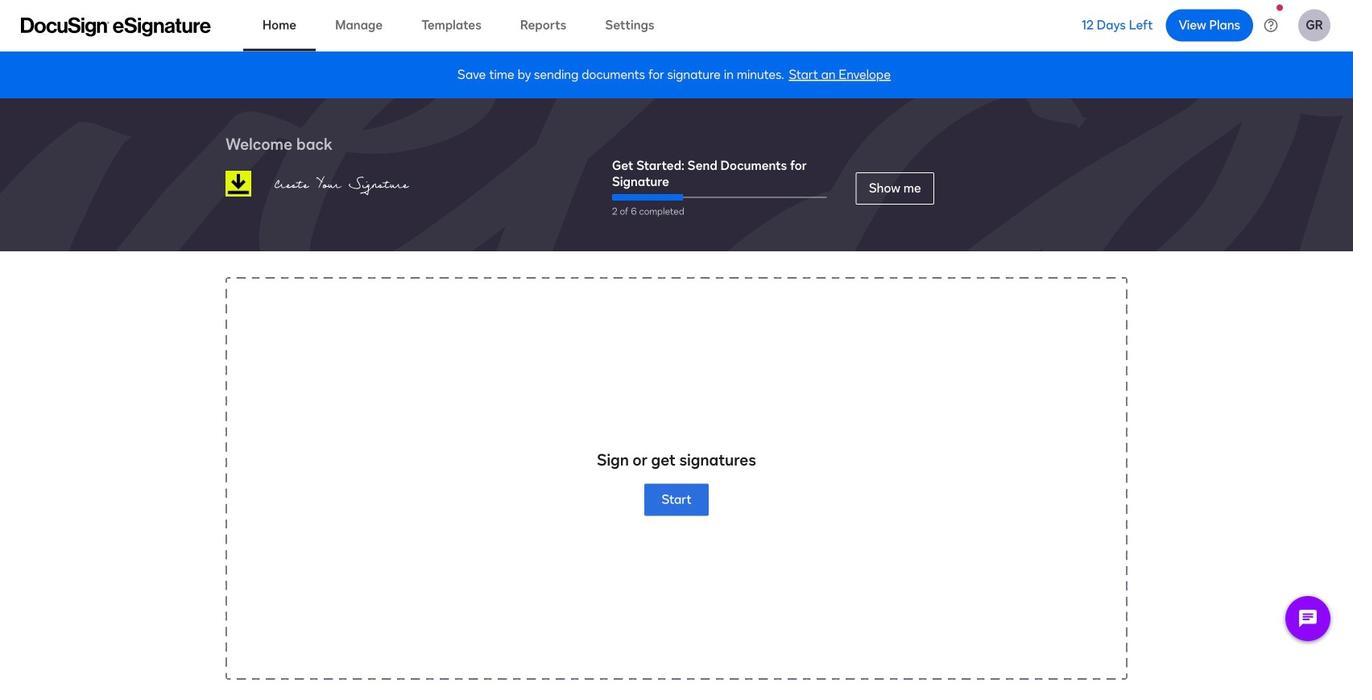 Task type: vqa. For each thing, say whether or not it's contained in the screenshot.
DocuSignLogo
yes



Task type: describe. For each thing, give the bounding box(es) containing it.
docusignlogo image
[[226, 171, 251, 197]]



Task type: locate. For each thing, give the bounding box(es) containing it.
docusign esignature image
[[21, 17, 211, 37]]



